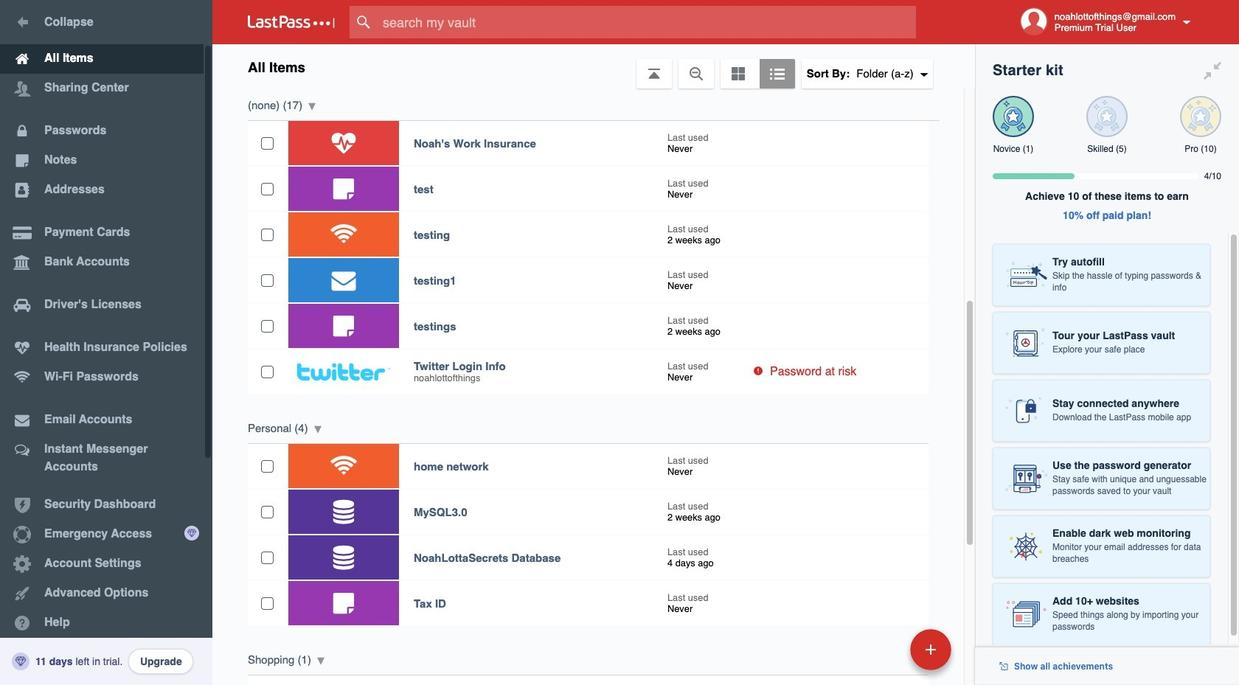 Task type: vqa. For each thing, say whether or not it's contained in the screenshot.
Lastpass image
yes



Task type: describe. For each thing, give the bounding box(es) containing it.
main navigation navigation
[[0, 0, 213, 686]]

new item element
[[809, 629, 957, 671]]

vault options navigation
[[213, 44, 976, 89]]



Task type: locate. For each thing, give the bounding box(es) containing it.
lastpass image
[[248, 15, 335, 29]]

Search search field
[[350, 6, 939, 38]]

new item navigation
[[809, 625, 961, 686]]

search my vault text field
[[350, 6, 939, 38]]



